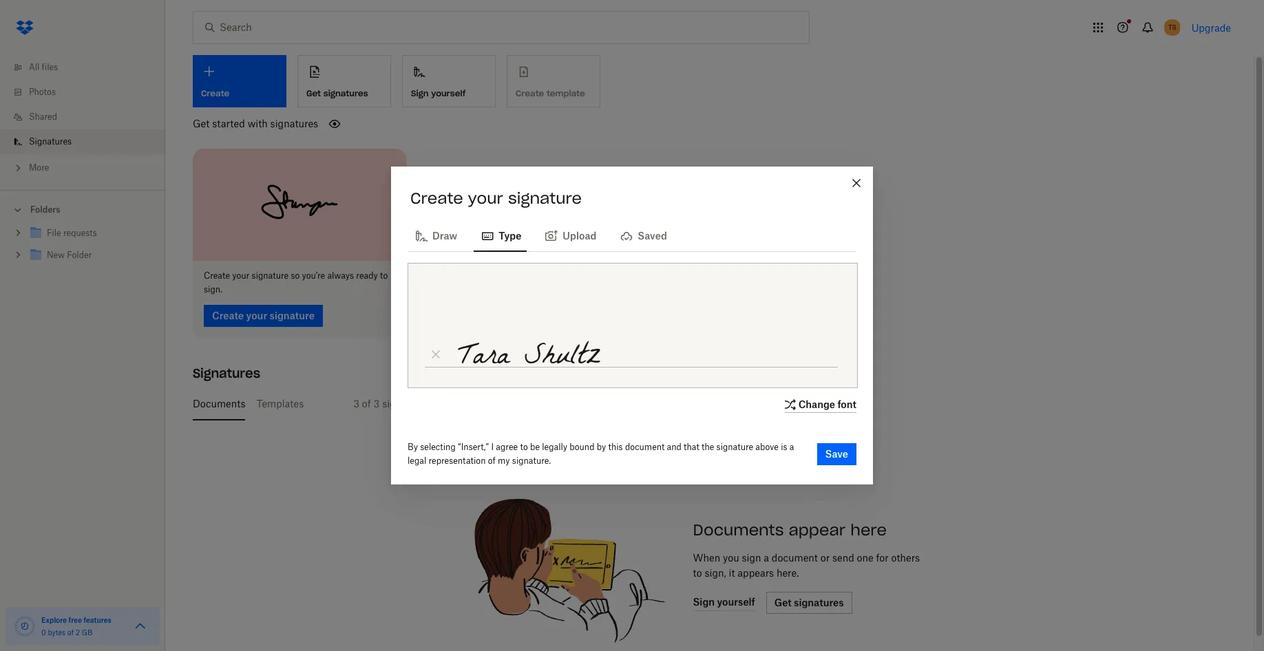 Task type: describe. For each thing, give the bounding box(es) containing it.
type
[[499, 230, 522, 242]]

photos link
[[11, 80, 165, 105]]

when
[[693, 552, 721, 564]]

send
[[833, 552, 855, 564]]

create your signature dialog
[[391, 167, 874, 485]]

and
[[667, 442, 682, 453]]

get signatures
[[307, 88, 368, 98]]

so
[[291, 270, 300, 281]]

you
[[723, 552, 740, 564]]

bound
[[570, 442, 595, 453]]

of inside explore free features 0 bytes of 2 gb
[[67, 629, 74, 637]]

my
[[498, 456, 510, 466]]

gb
[[82, 629, 92, 637]]

always
[[328, 270, 354, 281]]

this inside the by selecting "insert," i agree to be legally bound by this document and that the signature above is a legal representation of my signature.
[[609, 442, 623, 453]]

representation
[[429, 456, 486, 466]]

features
[[84, 617, 112, 625]]

with
[[248, 118, 268, 130]]

started
[[212, 118, 245, 130]]

when you sign a document or send one for others to sign, it appears here.
[[693, 552, 920, 579]]

get started with signatures
[[193, 118, 318, 130]]

font
[[838, 399, 857, 410]]

documents for documents appear here
[[693, 521, 784, 540]]

signature inside the 'create your signature so you're always ready to sign.'
[[252, 270, 289, 281]]

sign yourself button
[[402, 55, 496, 107]]

folders
[[30, 205, 60, 215]]

templates
[[257, 398, 304, 410]]

appears
[[738, 567, 774, 579]]

save button
[[817, 444, 857, 466]]

shared link
[[11, 105, 165, 130]]

"insert,"
[[458, 442, 489, 453]]

change font
[[799, 399, 857, 410]]

sign yourself
[[411, 88, 466, 98]]

explore
[[41, 617, 67, 625]]

document inside the by selecting "insert," i agree to be legally bound by this document and that the signature above is a legal representation of my signature.
[[625, 442, 665, 453]]

save
[[826, 448, 849, 460]]

month.
[[507, 398, 539, 410]]

files
[[42, 62, 58, 72]]

above
[[756, 442, 779, 453]]

signature.
[[512, 456, 551, 466]]

sign.
[[204, 284, 222, 295]]

documents for documents
[[193, 398, 246, 410]]

signatures inside list item
[[29, 136, 72, 147]]

ready
[[356, 270, 378, 281]]

here.
[[777, 567, 799, 579]]

0
[[41, 629, 46, 637]]

photos
[[29, 87, 56, 97]]

dropbox image
[[11, 14, 39, 41]]

you're
[[302, 270, 325, 281]]

quota usage element
[[14, 616, 36, 638]]

tab list inside create your signature dialog
[[408, 219, 857, 252]]

sign
[[742, 552, 762, 564]]

get for get started with signatures
[[193, 118, 210, 130]]

your for create your signature so you're always ready to sign.
[[232, 270, 250, 281]]

it
[[729, 567, 735, 579]]

unlimited.
[[629, 398, 675, 410]]

to inside when you sign a document or send one for others to sign, it appears here.
[[693, 567, 702, 579]]

legally
[[542, 442, 568, 453]]

shared
[[29, 112, 57, 122]]

draw
[[433, 230, 458, 242]]

free
[[69, 617, 82, 625]]

by
[[597, 442, 606, 453]]

i
[[491, 442, 494, 453]]

list containing all files
[[0, 47, 165, 190]]

that
[[684, 442, 700, 453]]

one
[[857, 552, 874, 564]]

left
[[470, 398, 485, 410]]



Task type: locate. For each thing, give the bounding box(es) containing it.
1 vertical spatial create
[[204, 270, 230, 281]]

this right "left"
[[488, 398, 505, 410]]

a inside when you sign a document or send one for others to sign, it appears here.
[[764, 552, 770, 564]]

1 horizontal spatial a
[[790, 442, 795, 453]]

yourself right signing
[[580, 398, 617, 410]]

documents appear here
[[693, 521, 887, 540]]

your
[[468, 189, 504, 208], [232, 270, 250, 281]]

templates tab
[[257, 388, 304, 421]]

1 vertical spatial signatures
[[193, 365, 260, 381]]

2
[[76, 629, 80, 637]]

1 vertical spatial of
[[488, 456, 496, 466]]

yourself right sign
[[431, 88, 466, 98]]

your up type
[[468, 189, 504, 208]]

3
[[354, 398, 360, 410], [374, 398, 380, 410]]

signature up upload
[[508, 189, 582, 208]]

your inside the 'create your signature so you're always ready to sign.'
[[232, 270, 250, 281]]

0 vertical spatial signatures
[[324, 88, 368, 98]]

1 vertical spatial documents
[[693, 521, 784, 540]]

all files
[[29, 62, 58, 72]]

create inside the 'create your signature so you're always ready to sign.'
[[204, 270, 230, 281]]

be
[[530, 442, 540, 453]]

more
[[29, 163, 49, 173]]

upgrade
[[1192, 22, 1232, 33]]

1 vertical spatial this
[[609, 442, 623, 453]]

your inside dialog
[[468, 189, 504, 208]]

1 vertical spatial tab list
[[193, 388, 1227, 421]]

2 horizontal spatial to
[[693, 567, 702, 579]]

1 horizontal spatial signatures
[[324, 88, 368, 98]]

to inside the 'create your signature so you're always ready to sign.'
[[380, 270, 388, 281]]

document left and
[[625, 442, 665, 453]]

1 vertical spatial yourself
[[580, 398, 617, 410]]

1 vertical spatial to
[[520, 442, 528, 453]]

2 vertical spatial of
[[67, 629, 74, 637]]

sign
[[411, 88, 429, 98]]

2 3 from the left
[[374, 398, 380, 410]]

0 vertical spatial create
[[411, 189, 463, 208]]

0 vertical spatial to
[[380, 270, 388, 281]]

signature left so
[[252, 270, 289, 281]]

others
[[892, 552, 920, 564]]

tab list containing draw
[[408, 219, 857, 252]]

create for create your signature
[[411, 189, 463, 208]]

create up the sign.
[[204, 270, 230, 281]]

get for get signatures
[[307, 88, 321, 98]]

of inside tab list
[[362, 398, 371, 410]]

1 horizontal spatial of
[[362, 398, 371, 410]]

0 horizontal spatial document
[[625, 442, 665, 453]]

bytes
[[48, 629, 66, 637]]

1 vertical spatial your
[[232, 270, 250, 281]]

a inside the by selecting "insert," i agree to be legally bound by this document and that the signature above is a legal representation of my signature.
[[790, 442, 795, 453]]

0 horizontal spatial a
[[764, 552, 770, 564]]

1 horizontal spatial document
[[772, 552, 818, 564]]

0 horizontal spatial 3
[[354, 398, 360, 410]]

signatures down shared at the top left
[[29, 136, 72, 147]]

a
[[790, 442, 795, 453], [764, 552, 770, 564]]

signing
[[542, 398, 578, 410]]

selecting
[[420, 442, 456, 453]]

1 vertical spatial get
[[193, 118, 210, 130]]

documents up you
[[693, 521, 784, 540]]

is inside the by selecting "insert," i agree to be legally bound by this document and that the signature above is a legal representation of my signature.
[[781, 442, 788, 453]]

tab list containing documents
[[193, 388, 1227, 421]]

explore free features 0 bytes of 2 gb
[[41, 617, 112, 637]]

create
[[411, 189, 463, 208], [204, 270, 230, 281]]

get left started
[[193, 118, 210, 130]]

your left so
[[232, 270, 250, 281]]

1 horizontal spatial get
[[307, 88, 321, 98]]

upload
[[563, 230, 597, 242]]

create up draw
[[411, 189, 463, 208]]

get
[[307, 88, 321, 98], [193, 118, 210, 130]]

yourself
[[431, 88, 466, 98], [580, 398, 617, 410]]

signature left requests
[[382, 398, 426, 410]]

2 vertical spatial to
[[693, 567, 702, 579]]

is
[[619, 398, 627, 410], [781, 442, 788, 453]]

change
[[799, 399, 836, 410]]

folders button
[[0, 199, 165, 220]]

here
[[851, 521, 887, 540]]

signature inside the by selecting "insert," i agree to be legally bound by this document and that the signature above is a legal representation of my signature.
[[717, 442, 754, 453]]

signatures list item
[[0, 130, 165, 154]]

more image
[[11, 161, 25, 175]]

documents
[[193, 398, 246, 410], [693, 521, 784, 540]]

0 horizontal spatial create
[[204, 270, 230, 281]]

this
[[488, 398, 505, 410], [609, 442, 623, 453]]

1 horizontal spatial this
[[609, 442, 623, 453]]

Your name text field
[[446, 330, 842, 388]]

signatures inside button
[[324, 88, 368, 98]]

1 3 from the left
[[354, 398, 360, 410]]

0 horizontal spatial of
[[67, 629, 74, 637]]

a right sign
[[764, 552, 770, 564]]

signatures link
[[11, 130, 165, 154]]

list
[[0, 47, 165, 190]]

document inside when you sign a document or send one for others to sign, it appears here.
[[772, 552, 818, 564]]

signature right the the
[[717, 442, 754, 453]]

get up get started with signatures
[[307, 88, 321, 98]]

1 horizontal spatial your
[[468, 189, 504, 208]]

saved
[[638, 230, 667, 242]]

signature
[[508, 189, 582, 208], [252, 270, 289, 281], [382, 398, 426, 410], [717, 442, 754, 453]]

0 vertical spatial a
[[790, 442, 795, 453]]

0 vertical spatial tab list
[[408, 219, 857, 252]]

to
[[380, 270, 388, 281], [520, 442, 528, 453], [693, 567, 702, 579]]

1 horizontal spatial signatures
[[193, 365, 260, 381]]

sign,
[[705, 567, 727, 579]]

1 vertical spatial a
[[764, 552, 770, 564]]

0 vertical spatial this
[[488, 398, 505, 410]]

upgrade link
[[1192, 22, 1232, 33]]

of inside the by selecting "insert," i agree to be legally bound by this document and that the signature above is a legal representation of my signature.
[[488, 456, 496, 466]]

agree
[[496, 442, 518, 453]]

create for create your signature so you're always ready to sign.
[[204, 270, 230, 281]]

1 vertical spatial is
[[781, 442, 788, 453]]

is inside tab list
[[619, 398, 627, 410]]

to down when on the bottom right of the page
[[693, 567, 702, 579]]

create inside create your signature dialog
[[411, 189, 463, 208]]

0 vertical spatial get
[[307, 88, 321, 98]]

documents inside tab list
[[193, 398, 246, 410]]

a right above
[[790, 442, 795, 453]]

is right above
[[781, 442, 788, 453]]

to inside the by selecting "insert," i agree to be legally bound by this document and that the signature above is a legal representation of my signature.
[[520, 442, 528, 453]]

1 horizontal spatial documents
[[693, 521, 784, 540]]

document
[[625, 442, 665, 453], [772, 552, 818, 564]]

3 of 3 signature requests left this month. signing yourself is unlimited.
[[354, 398, 675, 410]]

or
[[821, 552, 830, 564]]

1 horizontal spatial to
[[520, 442, 528, 453]]

documents left templates
[[193, 398, 246, 410]]

1 vertical spatial signatures
[[270, 118, 318, 130]]

1 horizontal spatial create
[[411, 189, 463, 208]]

by selecting "insert," i agree to be legally bound by this document and that the signature above is a legal representation of my signature.
[[408, 442, 795, 466]]

all
[[29, 62, 39, 72]]

tab list
[[408, 219, 857, 252], [193, 388, 1227, 421]]

1 horizontal spatial is
[[781, 442, 788, 453]]

1 horizontal spatial yourself
[[580, 398, 617, 410]]

create your signature so you're always ready to sign.
[[204, 270, 388, 295]]

is left unlimited.
[[619, 398, 627, 410]]

to left be
[[520, 442, 528, 453]]

0 horizontal spatial your
[[232, 270, 250, 281]]

1 horizontal spatial 3
[[374, 398, 380, 410]]

1 vertical spatial document
[[772, 552, 818, 564]]

get inside button
[[307, 88, 321, 98]]

0 horizontal spatial get
[[193, 118, 210, 130]]

yourself inside the sign yourself button
[[431, 88, 466, 98]]

0 horizontal spatial signatures
[[270, 118, 318, 130]]

2 horizontal spatial of
[[488, 456, 496, 466]]

0 vertical spatial is
[[619, 398, 627, 410]]

0 horizontal spatial yourself
[[431, 88, 466, 98]]

document up "here."
[[772, 552, 818, 564]]

this right by
[[609, 442, 623, 453]]

0 horizontal spatial is
[[619, 398, 627, 410]]

group
[[0, 220, 165, 277]]

your for create your signature
[[468, 189, 504, 208]]

0 horizontal spatial documents
[[193, 398, 246, 410]]

0 vertical spatial documents
[[193, 398, 246, 410]]

legal
[[408, 456, 427, 466]]

create your signature
[[411, 189, 582, 208]]

0 horizontal spatial signatures
[[29, 136, 72, 147]]

change font button
[[782, 396, 857, 413]]

0 horizontal spatial to
[[380, 270, 388, 281]]

0 vertical spatial of
[[362, 398, 371, 410]]

signatures up documents tab
[[193, 365, 260, 381]]

all files link
[[11, 55, 165, 80]]

0 vertical spatial signatures
[[29, 136, 72, 147]]

appear
[[789, 521, 846, 540]]

signatures
[[29, 136, 72, 147], [193, 365, 260, 381]]

requests
[[428, 398, 467, 410]]

to right the ready
[[380, 270, 388, 281]]

0 vertical spatial document
[[625, 442, 665, 453]]

for
[[877, 552, 889, 564]]

get signatures button
[[298, 55, 391, 107]]

of
[[362, 398, 371, 410], [488, 456, 496, 466], [67, 629, 74, 637]]

the
[[702, 442, 715, 453]]

by
[[408, 442, 418, 453]]

0 vertical spatial your
[[468, 189, 504, 208]]

signatures
[[324, 88, 368, 98], [270, 118, 318, 130]]

documents tab
[[193, 388, 246, 421]]

0 horizontal spatial this
[[488, 398, 505, 410]]

0 vertical spatial yourself
[[431, 88, 466, 98]]



Task type: vqa. For each thing, say whether or not it's contained in the screenshot.
the
yes



